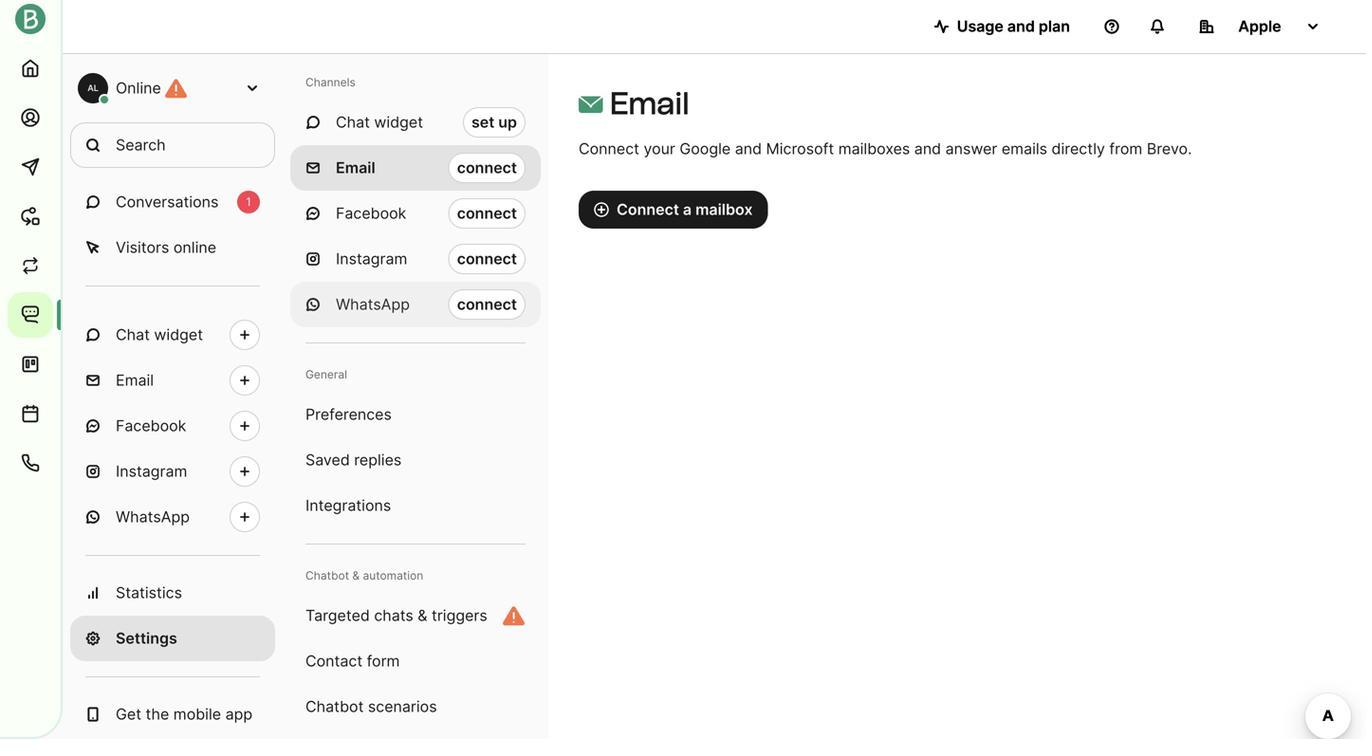 Task type: vqa. For each thing, say whether or not it's contained in the screenshot.
Chatbot & automation
yes



Task type: describe. For each thing, give the bounding box(es) containing it.
statistics
[[116, 584, 182, 602]]

settings link
[[70, 616, 275, 661]]

the
[[146, 705, 169, 723]]

chatbot & automation
[[306, 569, 423, 583]]

automation
[[363, 569, 423, 583]]

apple button
[[1184, 8, 1336, 46]]

chatbot scenarios link
[[290, 684, 541, 730]]

email image
[[579, 93, 603, 117]]

connect a mailbox link
[[579, 191, 768, 229]]

app
[[225, 705, 252, 723]]

replies
[[354, 451, 402, 469]]

visitors online
[[116, 238, 216, 257]]

conversations
[[116, 193, 219, 211]]

chat widget link
[[70, 312, 275, 358]]

your
[[644, 139, 675, 158]]

apple
[[1239, 17, 1281, 36]]

chatbot for chatbot & automation
[[306, 569, 349, 583]]

1 horizontal spatial and
[[914, 139, 941, 158]]

al
[[87, 83, 98, 93]]

instagram link
[[70, 449, 275, 494]]

1 vertical spatial widget
[[154, 325, 203, 344]]

connect for facebook
[[457, 204, 517, 222]]

visitors
[[116, 238, 169, 257]]

general
[[306, 368, 347, 381]]

statistics link
[[70, 570, 275, 616]]

contact
[[306, 652, 363, 670]]

online
[[116, 79, 161, 97]]

targeted chats & triggers link
[[290, 593, 541, 639]]

a
[[683, 200, 692, 219]]

connect for email
[[457, 158, 517, 177]]

connect for instagram
[[457, 250, 517, 268]]

search link
[[70, 122, 275, 168]]

set up
[[472, 113, 517, 131]]

directly
[[1052, 139, 1105, 158]]

email inside email link
[[116, 371, 154, 389]]

0 vertical spatial widget
[[374, 113, 423, 131]]

and inside button
[[1008, 17, 1035, 36]]

0 horizontal spatial chat widget
[[116, 325, 203, 344]]

search
[[116, 136, 166, 154]]

email link
[[70, 358, 275, 403]]

connect for whatsapp
[[457, 295, 517, 314]]

get
[[116, 705, 141, 723]]

connect a mailbox
[[617, 200, 753, 219]]

chatbot scenarios
[[306, 697, 437, 716]]

connect for connect a mailbox
[[617, 200, 679, 219]]

0 vertical spatial chat
[[336, 113, 370, 131]]

form
[[367, 652, 400, 670]]



Task type: locate. For each thing, give the bounding box(es) containing it.
answer
[[946, 139, 998, 158]]

connect for connect your google and microsoft mailboxes and answer emails directly from brevo.
[[579, 139, 639, 158]]

1 vertical spatial facebook
[[116, 417, 186, 435]]

0 horizontal spatial &
[[352, 569, 360, 583]]

1 horizontal spatial instagram
[[336, 250, 407, 268]]

1 vertical spatial email
[[336, 158, 375, 177]]

up
[[498, 113, 517, 131]]

online
[[173, 238, 216, 257]]

connect
[[457, 158, 517, 177], [457, 204, 517, 222], [457, 250, 517, 268], [457, 295, 517, 314]]

connect left "a"
[[617, 200, 679, 219]]

chatbot
[[306, 569, 349, 583], [306, 697, 364, 716]]

mobile
[[173, 705, 221, 723]]

channels
[[306, 75, 356, 89]]

1 horizontal spatial whatsapp
[[336, 295, 410, 314]]

1 vertical spatial instagram
[[116, 462, 187, 481]]

saved replies link
[[290, 437, 541, 483]]

widget left set on the top
[[374, 113, 423, 131]]

from
[[1110, 139, 1143, 158]]

chat up email link at the left of page
[[116, 325, 150, 344]]

microsoft
[[766, 139, 834, 158]]

0 horizontal spatial email
[[116, 371, 154, 389]]

usage
[[957, 17, 1004, 36]]

widget
[[374, 113, 423, 131], [154, 325, 203, 344]]

plan
[[1039, 17, 1070, 36]]

facebook
[[336, 204, 406, 222], [116, 417, 186, 435]]

chat widget up email link at the left of page
[[116, 325, 203, 344]]

saved replies
[[306, 451, 402, 469]]

0 horizontal spatial widget
[[154, 325, 203, 344]]

google
[[680, 139, 731, 158]]

connect your google and microsoft mailboxes and answer emails directly from brevo.
[[579, 139, 1192, 158]]

0 horizontal spatial facebook
[[116, 417, 186, 435]]

facebook link
[[70, 403, 275, 449]]

mailbox
[[696, 200, 753, 219]]

chat widget
[[336, 113, 423, 131], [116, 325, 203, 344]]

2 horizontal spatial email
[[610, 85, 689, 121]]

chats
[[374, 606, 413, 625]]

preferences
[[306, 405, 392, 424]]

contact form
[[306, 652, 400, 670]]

email down 'channels'
[[336, 158, 375, 177]]

scenarios
[[368, 697, 437, 716]]

usage and plan button
[[919, 8, 1085, 46]]

whatsapp
[[336, 295, 410, 314], [116, 508, 190, 526]]

0 vertical spatial instagram
[[336, 250, 407, 268]]

emails
[[1002, 139, 1048, 158]]

email
[[610, 85, 689, 121], [336, 158, 375, 177], [116, 371, 154, 389]]

4 connect from the top
[[457, 295, 517, 314]]

1 vertical spatial whatsapp
[[116, 508, 190, 526]]

whatsapp link
[[70, 494, 275, 540]]

brevo.
[[1147, 139, 1192, 158]]

and right 'google'
[[735, 139, 762, 158]]

and left plan
[[1008, 17, 1035, 36]]

and
[[1008, 17, 1035, 36], [735, 139, 762, 158], [914, 139, 941, 158]]

connect down email image
[[579, 139, 639, 158]]

2 horizontal spatial and
[[1008, 17, 1035, 36]]

and left answer
[[914, 139, 941, 158]]

targeted
[[306, 606, 370, 625]]

targeted chats & triggers
[[306, 606, 487, 625]]

1 horizontal spatial email
[[336, 158, 375, 177]]

whatsapp up general
[[336, 295, 410, 314]]

connect
[[579, 139, 639, 158], [617, 200, 679, 219]]

2 connect from the top
[[457, 204, 517, 222]]

1 connect from the top
[[457, 158, 517, 177]]

1 chatbot from the top
[[306, 569, 349, 583]]

widget up email link at the left of page
[[154, 325, 203, 344]]

contact form link
[[290, 639, 541, 684]]

0 vertical spatial &
[[352, 569, 360, 583]]

1 horizontal spatial &
[[418, 606, 427, 625]]

1 horizontal spatial widget
[[374, 113, 423, 131]]

get the mobile app link
[[70, 692, 275, 737]]

usage and plan
[[957, 17, 1070, 36]]

triggers
[[432, 606, 487, 625]]

1 horizontal spatial facebook
[[336, 204, 406, 222]]

chatbot down the "contact"
[[306, 697, 364, 716]]

mailboxes
[[838, 139, 910, 158]]

& left automation
[[352, 569, 360, 583]]

1 vertical spatial connect
[[617, 200, 679, 219]]

visitors online link
[[70, 225, 275, 270]]

1 vertical spatial chat widget
[[116, 325, 203, 344]]

0 horizontal spatial chat
[[116, 325, 150, 344]]

integrations
[[306, 496, 391, 515]]

set
[[472, 113, 495, 131]]

0 vertical spatial chat widget
[[336, 113, 423, 131]]

email up your
[[610, 85, 689, 121]]

chat
[[336, 113, 370, 131], [116, 325, 150, 344]]

0 vertical spatial facebook
[[336, 204, 406, 222]]

0 vertical spatial chatbot
[[306, 569, 349, 583]]

settings
[[116, 629, 177, 648]]

0 horizontal spatial and
[[735, 139, 762, 158]]

& right chats at the bottom of the page
[[418, 606, 427, 625]]

1 vertical spatial chat
[[116, 325, 150, 344]]

instagram
[[336, 250, 407, 268], [116, 462, 187, 481]]

3 connect from the top
[[457, 250, 517, 268]]

get the mobile app
[[116, 705, 252, 723]]

1 horizontal spatial chat widget
[[336, 113, 423, 131]]

whatsapp down instagram link
[[116, 508, 190, 526]]

1
[[246, 195, 251, 209]]

chatbot up targeted
[[306, 569, 349, 583]]

0 vertical spatial whatsapp
[[336, 295, 410, 314]]

1 vertical spatial &
[[418, 606, 427, 625]]

chat down 'channels'
[[336, 113, 370, 131]]

chat widget down 'channels'
[[336, 113, 423, 131]]

2 chatbot from the top
[[306, 697, 364, 716]]

1 horizontal spatial chat
[[336, 113, 370, 131]]

email down chat widget link
[[116, 371, 154, 389]]

preferences link
[[290, 392, 541, 437]]

2 vertical spatial email
[[116, 371, 154, 389]]

chatbot for chatbot scenarios
[[306, 697, 364, 716]]

0 horizontal spatial whatsapp
[[116, 508, 190, 526]]

integrations link
[[290, 483, 541, 528]]

0 vertical spatial connect
[[579, 139, 639, 158]]

0 horizontal spatial instagram
[[116, 462, 187, 481]]

&
[[352, 569, 360, 583], [418, 606, 427, 625]]

saved
[[306, 451, 350, 469]]

1 vertical spatial chatbot
[[306, 697, 364, 716]]

0 vertical spatial email
[[610, 85, 689, 121]]



